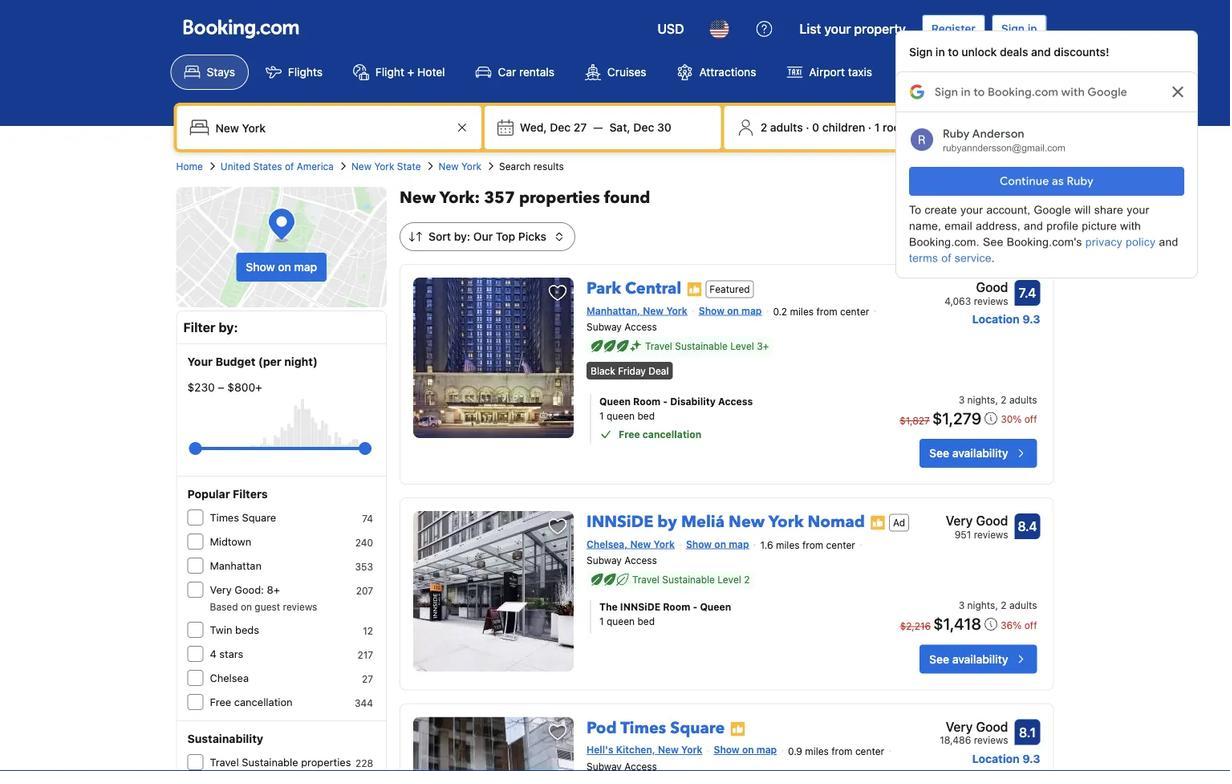 Task type: describe. For each thing, give the bounding box(es) containing it.
new up "1.6"
[[729, 511, 765, 533]]

1 inside button
[[875, 121, 880, 134]]

black
[[591, 365, 615, 376]]

2 inside the 2 adults · 0 children · 1 room button
[[761, 121, 767, 134]]

12
[[363, 625, 373, 636]]

unlock
[[962, 45, 997, 59]]

nights for $1,418
[[967, 600, 995, 611]]

0.2 miles from center subway access
[[587, 306, 869, 333]]

travel inside 'travel sustainable properties 228'
[[210, 756, 239, 768]]

very good 18,486 reviews
[[940, 719, 1008, 746]]

wed, dec 27 — sat, dec 30
[[520, 121, 671, 134]]

see for $1,418
[[929, 653, 949, 666]]

off for $1,418
[[1025, 620, 1037, 631]]

budget
[[215, 355, 256, 368]]

midtown
[[210, 536, 251, 548]]

show inside button
[[246, 260, 275, 274]]

chelsea
[[210, 672, 249, 684]]

room inside the innside room - queen 1 queen bed
[[663, 602, 690, 613]]

Where are you going? field
[[209, 113, 452, 142]]

twin beds
[[210, 624, 259, 636]]

1 inside the innside room - queen 1 queen bed
[[599, 616, 604, 627]]

show on map for park
[[699, 305, 762, 316]]

reviews for very good 18,486 reviews
[[974, 735, 1008, 746]]

nights for $1,279
[[967, 394, 995, 405]]

2 up 36%
[[1001, 600, 1007, 611]]

flights
[[288, 65, 323, 79]]

1 dec from the left
[[550, 121, 571, 134]]

1 bed from the top
[[637, 410, 655, 421]]

search for search results
[[499, 160, 531, 172]]

stays
[[207, 65, 235, 79]]

sign in
[[1001, 22, 1037, 35]]

airport taxis
[[809, 65, 872, 79]]

the
[[599, 602, 618, 613]]

on inside button
[[278, 260, 291, 274]]

central
[[625, 278, 682, 300]]

wed,
[[520, 121, 547, 134]]

36%
[[1001, 620, 1022, 631]]

level for central
[[731, 341, 754, 352]]

park central image
[[413, 278, 574, 438]]

home link
[[176, 159, 203, 173]]

park
[[587, 278, 621, 300]]

your budget (per night)
[[187, 355, 318, 368]]

see availability for $1,279
[[929, 447, 1008, 460]]

0 vertical spatial cancellation
[[643, 429, 702, 440]]

new down central
[[643, 305, 664, 316]]

7.4
[[1019, 285, 1036, 301]]

9.3 for park central
[[1023, 313, 1040, 326]]

in for sign in to unlock deals and discounts!
[[936, 45, 945, 59]]

sign for sign in to unlock deals and discounts!
[[909, 45, 933, 59]]

good:
[[235, 584, 264, 596]]

availability for $1,279
[[952, 447, 1008, 460]]

united states of america
[[221, 160, 334, 172]]

very good element for 8.1
[[940, 717, 1008, 736]]

good for 8.4
[[976, 513, 1008, 528]]

york down by
[[654, 538, 675, 550]]

8.4
[[1018, 519, 1037, 534]]

york:
[[440, 187, 480, 209]]

search results updated. new york: 357 properties found. element
[[400, 187, 1054, 209]]

ad
[[893, 517, 905, 529]]

our
[[473, 230, 493, 243]]

1 horizontal spatial free cancellation
[[619, 429, 702, 440]]

1 vertical spatial access
[[718, 396, 753, 407]]

2 adults · 0 children · 1 room button
[[731, 112, 955, 143]]

18,486
[[940, 735, 971, 746]]

travel sustainable properties 228
[[210, 756, 373, 769]]

0 horizontal spatial free cancellation
[[210, 696, 293, 708]]

register link
[[922, 14, 985, 43]]

location 9.3 for park central
[[972, 313, 1040, 326]]

0 horizontal spatial free
[[210, 696, 231, 708]]

scored 8.1 element
[[1015, 720, 1040, 745]]

3 for $1,418
[[959, 600, 965, 611]]

show for pod
[[714, 744, 740, 756]]

cruises link
[[571, 55, 660, 90]]

2 vertical spatial center
[[855, 746, 884, 757]]

+
[[407, 65, 414, 79]]

0 horizontal spatial -
[[663, 396, 668, 407]]

united states of america link
[[221, 159, 334, 173]]

queen inside the innside room - queen 1 queen bed
[[607, 616, 635, 627]]

innside by meliá new york nomad link
[[587, 505, 865, 533]]

top
[[496, 230, 515, 243]]

very good element for 8.4
[[946, 511, 1008, 530]]

$1,279
[[932, 408, 982, 427]]

flight
[[376, 65, 404, 79]]

sustainable inside 'travel sustainable properties 228'
[[242, 756, 298, 768]]

adults for $1,418
[[1009, 600, 1037, 611]]

search button
[[964, 106, 1053, 149]]

1 horizontal spatial times
[[620, 717, 666, 739]]

1 vertical spatial square
[[670, 717, 725, 739]]

sign in link
[[992, 14, 1047, 43]]

from for innside by meliá new york nomad
[[802, 540, 823, 551]]

0 vertical spatial free
[[619, 429, 640, 440]]

$2,216
[[900, 621, 931, 632]]

list your property link
[[790, 10, 915, 48]]

show for innside
[[686, 538, 712, 550]]

0 vertical spatial room
[[633, 396, 661, 407]]

1.6 miles from center subway access
[[587, 540, 855, 566]]

0 horizontal spatial queen
[[599, 396, 631, 407]]

1 vertical spatial 1
[[599, 410, 604, 421]]

0.2
[[773, 306, 787, 317]]

property
[[854, 21, 906, 37]]

1 vertical spatial 27
[[362, 673, 373, 685]]

, for $1,279
[[995, 394, 998, 405]]

location for park central
[[972, 313, 1020, 326]]

$800+
[[227, 381, 262, 394]]

innside inside innside by meliá new york nomad link
[[587, 511, 654, 533]]

pod
[[587, 717, 617, 739]]

0 vertical spatial square
[[242, 512, 276, 524]]

207
[[356, 585, 373, 596]]

30%
[[1001, 414, 1022, 425]]

new york link
[[439, 159, 482, 173]]

york left state
[[374, 160, 394, 172]]

times square
[[210, 512, 276, 524]]

stars
[[219, 648, 243, 660]]

by: for filter
[[219, 320, 238, 335]]

york down pod times square on the bottom of the page
[[681, 744, 703, 756]]

sustainability
[[187, 732, 263, 746]]

0
[[812, 121, 819, 134]]

this property is part of our preferred partner program. it's committed to providing excellent service and good value. it'll pay us a higher commission if you make a booking. image for pod times square
[[730, 721, 746, 737]]

innside inside the innside room - queen 1 queen bed
[[620, 602, 661, 613]]

by
[[658, 511, 677, 533]]

very good 951 reviews
[[946, 513, 1008, 540]]

filter
[[183, 320, 216, 335]]

see availability link for $1,418
[[920, 645, 1037, 674]]

center for innside by meliá new york nomad
[[826, 540, 855, 551]]

by: for sort
[[454, 230, 470, 243]]

flight + hotel link
[[339, 55, 459, 90]]

9.3 for pod times square
[[1023, 752, 1040, 765]]

home
[[176, 160, 203, 172]]

228
[[355, 758, 373, 769]]

friday
[[618, 365, 646, 376]]

manhattan
[[210, 560, 262, 572]]

room
[[883, 121, 910, 134]]

217
[[357, 649, 373, 660]]

car
[[498, 65, 516, 79]]

new york: 357 properties found
[[400, 187, 650, 209]]

, for $1,418
[[995, 600, 998, 611]]

meliá
[[681, 511, 725, 533]]

filters
[[233, 488, 268, 501]]

wed, dec 27 button
[[513, 113, 593, 142]]

this property is part of our preferred partner program. it's committed to providing excellent service and good value. it'll pay us a higher commission if you make a booking. image for pod times square
[[730, 721, 746, 737]]

deals
[[1000, 45, 1028, 59]]

travel sustainable level 2
[[632, 574, 750, 586]]

scored 8.4 element
[[1015, 514, 1040, 539]]

new right chelsea,
[[630, 538, 651, 550]]

availability for $1,418
[[952, 653, 1008, 666]]

york down central
[[666, 305, 688, 316]]

filter by:
[[183, 320, 238, 335]]

adults for $1,279
[[1009, 394, 1037, 405]]

see for $1,279
[[929, 447, 949, 460]]

- inside the innside room - queen 1 queen bed
[[693, 602, 698, 613]]

travel for by
[[632, 574, 660, 586]]

access for by
[[625, 555, 657, 566]]

reviews inside good 4,063 reviews
[[974, 295, 1008, 307]]

list
[[800, 21, 821, 37]]

location 9.3 for pod times square
[[972, 752, 1040, 765]]



Task type: locate. For each thing, give the bounding box(es) containing it.
1 vertical spatial bed
[[637, 616, 655, 627]]

room down travel sustainable level 2
[[663, 602, 690, 613]]

location 9.3 down 8.1
[[972, 752, 1040, 765]]

search down sign in to unlock deals and discounts!
[[983, 118, 1034, 137]]

sign left to on the top of page
[[909, 45, 933, 59]]

353
[[355, 561, 373, 572]]

this property is part of our preferred partner program. it's committed to providing excellent service and good value. it'll pay us a higher commission if you make a booking. image for park central
[[686, 281, 702, 297]]

0 vertical spatial availability
[[952, 447, 1008, 460]]

sustainable for by
[[662, 574, 715, 586]]

queen
[[607, 410, 635, 421], [607, 616, 635, 627]]

0 vertical spatial very good element
[[946, 511, 1008, 530]]

1 horizontal spatial square
[[670, 717, 725, 739]]

1 queen from the top
[[607, 410, 635, 421]]

new right america
[[351, 160, 372, 172]]

0 horizontal spatial by:
[[219, 320, 238, 335]]

search results
[[499, 160, 564, 172]]

car rentals
[[498, 65, 554, 79]]

0 vertical spatial level
[[731, 341, 754, 352]]

off
[[1025, 414, 1037, 425], [1025, 620, 1037, 631]]

new down state
[[400, 187, 436, 209]]

free down chelsea
[[210, 696, 231, 708]]

room up 1 queen bed
[[633, 396, 661, 407]]

1 vertical spatial very
[[210, 584, 232, 596]]

2 bed from the top
[[637, 616, 655, 627]]

1 horizontal spatial dec
[[633, 121, 654, 134]]

1 good from the top
[[976, 280, 1008, 295]]

1 3 nights , 2 adults from the top
[[959, 394, 1037, 405]]

dec right 'wed,'
[[550, 121, 571, 134]]

2 vertical spatial travel
[[210, 756, 239, 768]]

stays link
[[171, 55, 249, 90]]

group
[[195, 436, 365, 461]]

0 horizontal spatial cancellation
[[234, 696, 293, 708]]

rentals
[[519, 65, 554, 79]]

2 queen from the top
[[607, 616, 635, 627]]

(per
[[258, 355, 282, 368]]

show on map for pod
[[714, 744, 777, 756]]

miles right 0.9
[[805, 746, 829, 757]]

2 vertical spatial adults
[[1009, 600, 1037, 611]]

miles
[[790, 306, 814, 317], [776, 540, 800, 551], [805, 746, 829, 757]]

access down chelsea, new york
[[625, 555, 657, 566]]

times
[[210, 512, 239, 524], [620, 717, 666, 739]]

travel up deal
[[645, 341, 672, 352]]

new york
[[439, 160, 482, 172]]

innside
[[587, 511, 654, 533], [620, 602, 661, 613]]

queen room - disability access
[[599, 396, 753, 407]]

1 vertical spatial this property is part of our preferred partner program. it's committed to providing excellent service and good value. it'll pay us a higher commission if you make a booking. image
[[730, 721, 746, 737]]

2 see from the top
[[929, 653, 949, 666]]

map inside button
[[294, 260, 317, 274]]

1 see availability link from the top
[[920, 439, 1037, 468]]

0 horizontal spatial room
[[633, 396, 661, 407]]

discounts!
[[1054, 45, 1109, 59]]

1 vertical spatial level
[[718, 574, 741, 586]]

2 availability from the top
[[952, 653, 1008, 666]]

innside up chelsea, new york
[[587, 511, 654, 533]]

0 vertical spatial center
[[840, 306, 869, 317]]

hotel
[[417, 65, 445, 79]]

0.9
[[788, 746, 802, 757]]

availability down $1,418
[[952, 653, 1008, 666]]

1 vertical spatial see availability link
[[920, 645, 1037, 674]]

innside by meliá new york nomad image
[[413, 511, 574, 672]]

reviews inside the very good 18,486 reviews
[[974, 735, 1008, 746]]

see availability link for $1,279
[[920, 439, 1037, 468]]

3 up $1,418
[[959, 600, 965, 611]]

2 3 from the top
[[959, 600, 965, 611]]

show on map for innside
[[686, 538, 749, 550]]

center down nomad
[[826, 540, 855, 551]]

results
[[533, 160, 564, 172]]

1 vertical spatial location 9.3
[[972, 752, 1040, 765]]

adults up 36% off
[[1009, 600, 1037, 611]]

good element
[[945, 278, 1008, 297]]

subway for innside
[[587, 555, 622, 566]]

3
[[959, 394, 965, 405], [959, 600, 965, 611]]

center right 0.2
[[840, 306, 869, 317]]

sustainable down 0.2 miles from center subway access
[[675, 341, 728, 352]]

2 subway from the top
[[587, 555, 622, 566]]

1 vertical spatial from
[[802, 540, 823, 551]]

1 location from the top
[[972, 313, 1020, 326]]

1 vertical spatial subway
[[587, 555, 622, 566]]

sustainable
[[675, 341, 728, 352], [662, 574, 715, 586], [242, 756, 298, 768]]

2 see availability link from the top
[[920, 645, 1037, 674]]

0 vertical spatial from
[[816, 306, 838, 317]]

2 dec from the left
[[633, 121, 654, 134]]

· left 0
[[806, 121, 809, 134]]

2 vertical spatial sustainable
[[242, 756, 298, 768]]

subway down manhattan,
[[587, 322, 622, 333]]

america
[[297, 160, 334, 172]]

square up hell's kitchen, new york
[[670, 717, 725, 739]]

0 vertical spatial subway
[[587, 322, 622, 333]]

sustainable for central
[[675, 341, 728, 352]]

dec left 30
[[633, 121, 654, 134]]

availability down the $1,279
[[952, 447, 1008, 460]]

new
[[351, 160, 372, 172], [439, 160, 459, 172], [400, 187, 436, 209], [643, 305, 664, 316], [729, 511, 765, 533], [630, 538, 651, 550], [658, 744, 679, 756]]

very good element
[[946, 511, 1008, 530], [940, 717, 1008, 736]]

2 vertical spatial good
[[976, 719, 1008, 734]]

center for park central
[[840, 306, 869, 317]]

2 up the 30%
[[1001, 394, 1007, 405]]

1 vertical spatial miles
[[776, 540, 800, 551]]

level for by
[[718, 574, 741, 586]]

74
[[362, 513, 373, 524]]

of
[[285, 160, 294, 172]]

1 see availability from the top
[[929, 447, 1008, 460]]

0 vertical spatial free cancellation
[[619, 429, 702, 440]]

miles inside 1.6 miles from center subway access
[[776, 540, 800, 551]]

access right disability on the right of the page
[[718, 396, 753, 407]]

0 vertical spatial innside
[[587, 511, 654, 533]]

on for park
[[727, 305, 739, 316]]

level left 3+
[[731, 341, 754, 352]]

,
[[995, 394, 998, 405], [995, 600, 998, 611]]

1 vertical spatial very good element
[[940, 717, 1008, 736]]

york
[[374, 160, 394, 172], [461, 160, 482, 172], [666, 305, 688, 316], [769, 511, 804, 533], [654, 538, 675, 550], [681, 744, 703, 756]]

$230
[[187, 381, 215, 394]]

miles for park central
[[790, 306, 814, 317]]

usd
[[658, 21, 684, 37]]

nights
[[967, 394, 995, 405], [967, 600, 995, 611]]

good left 8.1
[[976, 719, 1008, 734]]

2 , from the top
[[995, 600, 998, 611]]

your
[[824, 21, 851, 37]]

search inside search button
[[983, 118, 1034, 137]]

times up hell's kitchen, new york
[[620, 717, 666, 739]]

· right the children
[[868, 121, 872, 134]]

very good element left 8.4
[[946, 511, 1008, 530]]

1 vertical spatial 9.3
[[1023, 752, 1040, 765]]

sat, dec 30 button
[[603, 113, 678, 142]]

1 vertical spatial see availability
[[929, 653, 1008, 666]]

1 horizontal spatial room
[[663, 602, 690, 613]]

1 off from the top
[[1025, 414, 1037, 425]]

good inside good 4,063 reviews
[[976, 280, 1008, 295]]

sign in to unlock deals and discounts!
[[909, 45, 1109, 59]]

0 vertical spatial very
[[946, 513, 973, 528]]

0 horizontal spatial ·
[[806, 121, 809, 134]]

good for 8.1
[[976, 719, 1008, 734]]

1 vertical spatial travel
[[632, 574, 660, 586]]

2 3 nights , 2 adults from the top
[[959, 600, 1037, 611]]

1 vertical spatial queen
[[607, 616, 635, 627]]

register
[[932, 22, 976, 35]]

1 horizontal spatial free
[[619, 429, 640, 440]]

park central link
[[587, 271, 682, 300]]

0 vertical spatial queen
[[599, 396, 631, 407]]

1 vertical spatial properties
[[301, 756, 351, 768]]

2 vertical spatial very
[[946, 719, 973, 734]]

1 horizontal spatial 27
[[574, 121, 587, 134]]

1 vertical spatial free cancellation
[[210, 696, 293, 708]]

0 vertical spatial location 9.3
[[972, 313, 1040, 326]]

availability
[[952, 447, 1008, 460], [952, 653, 1008, 666]]

subway inside 0.2 miles from center subway access
[[587, 322, 622, 333]]

1 location 9.3 from the top
[[972, 313, 1040, 326]]

951
[[955, 529, 971, 540]]

search up new york: 357 properties found
[[499, 160, 531, 172]]

picks
[[518, 230, 547, 243]]

0 vertical spatial location
[[972, 313, 1020, 326]]

reviews for very good 951 reviews
[[974, 529, 1008, 540]]

1 vertical spatial nights
[[967, 600, 995, 611]]

1 horizontal spatial search
[[983, 118, 1034, 137]]

see availability link down the $1,279
[[920, 439, 1037, 468]]

popular
[[187, 488, 230, 501]]

1.6
[[760, 540, 773, 551]]

from for park central
[[816, 306, 838, 317]]

show on map inside button
[[246, 260, 317, 274]]

very up the 951
[[946, 513, 973, 528]]

0 vertical spatial in
[[1028, 22, 1037, 35]]

3 up the $1,279
[[959, 394, 965, 405]]

3+
[[757, 341, 769, 352]]

square down filters at the left of page
[[242, 512, 276, 524]]

357
[[484, 187, 515, 209]]

0 vertical spatial 3
[[959, 394, 965, 405]]

1 down black
[[599, 410, 604, 421]]

reviews right 4,063
[[974, 295, 1008, 307]]

very up based
[[210, 584, 232, 596]]

very up 18,486
[[946, 719, 973, 734]]

good left scored 8.4 element
[[976, 513, 1008, 528]]

this property is part of our preferred partner program. it's committed to providing excellent service and good value. it'll pay us a higher commission if you make a booking. image for innside by meliá new york nomad
[[870, 515, 886, 531]]

1 vertical spatial see
[[929, 653, 949, 666]]

0 vertical spatial by:
[[454, 230, 470, 243]]

1 horizontal spatial sign
[[1001, 22, 1025, 35]]

3 nights , 2 adults up the 30%
[[959, 394, 1037, 405]]

good inside very good 951 reviews
[[976, 513, 1008, 528]]

0 vertical spatial sustainable
[[675, 341, 728, 352]]

featured
[[710, 284, 750, 295]]

2 see availability from the top
[[929, 653, 1008, 666]]

reviews right the 951
[[974, 529, 1008, 540]]

1 vertical spatial sustainable
[[662, 574, 715, 586]]

1 vertical spatial queen
[[700, 602, 731, 613]]

- down travel sustainable level 2
[[693, 602, 698, 613]]

1 · from the left
[[806, 121, 809, 134]]

booking.com image
[[183, 19, 299, 39]]

1 , from the top
[[995, 394, 998, 405]]

see down the $1,279
[[929, 447, 949, 460]]

1 vertical spatial availability
[[952, 653, 1008, 666]]

location down good 4,063 reviews
[[972, 313, 1020, 326]]

free
[[619, 429, 640, 440], [210, 696, 231, 708]]

3 nights , 2 adults for $1,418
[[959, 600, 1037, 611]]

adults up 30% off
[[1009, 394, 1037, 405]]

subway for park
[[587, 322, 622, 333]]

adults left 0
[[770, 121, 803, 134]]

very for 8.4
[[946, 513, 973, 528]]

miles right "1.6"
[[776, 540, 800, 551]]

subway inside 1.6 miles from center subway access
[[587, 555, 622, 566]]

sat,
[[610, 121, 630, 134]]

search for search
[[983, 118, 1034, 137]]

united
[[221, 160, 250, 172]]

1 down the the
[[599, 616, 604, 627]]

reviews right guest
[[283, 601, 317, 612]]

access for central
[[625, 322, 657, 333]]

queen down the the
[[607, 616, 635, 627]]

0 horizontal spatial square
[[242, 512, 276, 524]]

1 vertical spatial innside
[[620, 602, 661, 613]]

2 9.3 from the top
[[1023, 752, 1040, 765]]

0 vertical spatial queen
[[607, 410, 635, 421]]

1 vertical spatial cancellation
[[234, 696, 293, 708]]

nights up $1,418
[[967, 600, 995, 611]]

cancellation down queen room - disability access
[[643, 429, 702, 440]]

based on guest reviews
[[210, 601, 317, 612]]

subway
[[587, 322, 622, 333], [587, 555, 622, 566]]

the innside room - queen link
[[599, 600, 871, 614]]

1 vertical spatial ,
[[995, 600, 998, 611]]

in left to on the top of page
[[936, 45, 945, 59]]

2 location 9.3 from the top
[[972, 752, 1040, 765]]

1 vertical spatial search
[[499, 160, 531, 172]]

9.3 down scored 8.1 element
[[1023, 752, 1040, 765]]

this property is part of our preferred partner program. it's committed to providing excellent service and good value. it'll pay us a higher commission if you make a booking. image for innside by meliá new york nomad
[[870, 515, 886, 531]]

york up york:
[[461, 160, 482, 172]]

properties left "228"
[[301, 756, 351, 768]]

new york state link
[[351, 159, 421, 173]]

1 vertical spatial sign
[[909, 45, 933, 59]]

$230 – $800+
[[187, 381, 262, 394]]

27 down 217
[[362, 673, 373, 685]]

reviews inside very good 951 reviews
[[974, 529, 1008, 540]]

good
[[976, 280, 1008, 295], [976, 513, 1008, 528], [976, 719, 1008, 734]]

airport taxis link
[[773, 55, 886, 90]]

1 horizontal spatial -
[[693, 602, 698, 613]]

very inside very good 951 reviews
[[946, 513, 973, 528]]

2 nights from the top
[[967, 600, 995, 611]]

1 subway from the top
[[587, 322, 622, 333]]

to
[[948, 45, 959, 59]]

sustainable down sustainability
[[242, 756, 298, 768]]

0 vertical spatial properties
[[519, 187, 600, 209]]

0 vertical spatial see availability
[[929, 447, 1008, 460]]

2 left 0
[[761, 121, 767, 134]]

subway down chelsea,
[[587, 555, 622, 566]]

center inside 0.2 miles from center subway access
[[840, 306, 869, 317]]

car rentals link
[[462, 55, 568, 90]]

from down nomad
[[802, 540, 823, 551]]

based
[[210, 601, 238, 612]]

$1,827
[[900, 415, 930, 426]]

center inside 1.6 miles from center subway access
[[826, 540, 855, 551]]

very good element left 8.1
[[940, 717, 1008, 736]]

1 availability from the top
[[952, 447, 1008, 460]]

1 vertical spatial by:
[[219, 320, 238, 335]]

free down 1 queen bed
[[619, 429, 640, 440]]

in for sign in
[[1028, 22, 1037, 35]]

properties inside 'travel sustainable properties 228'
[[301, 756, 351, 768]]

very for 8.1
[[946, 719, 973, 734]]

from inside 0.2 miles from center subway access
[[816, 306, 838, 317]]

scored 7.4 element
[[1015, 280, 1040, 306]]

pod times square
[[587, 717, 725, 739]]

2 location from the top
[[972, 752, 1020, 765]]

0 vertical spatial travel
[[645, 341, 672, 352]]

free cancellation down queen room - disability access
[[619, 429, 702, 440]]

—
[[593, 121, 603, 134]]

queen down black friday deal
[[607, 410, 635, 421]]

miles for innside by meliá new york nomad
[[776, 540, 800, 551]]

good 4,063 reviews
[[945, 280, 1008, 307]]

8.1
[[1019, 725, 1036, 740]]

york up "1.6"
[[769, 511, 804, 533]]

sign for sign in
[[1001, 22, 1025, 35]]

0 horizontal spatial sign
[[909, 45, 933, 59]]

cancellation down chelsea
[[234, 696, 293, 708]]

new down pod times square on the bottom of the page
[[658, 744, 679, 756]]

this property is part of our preferred partner program. it's committed to providing excellent service and good value. it'll pay us a higher commission if you make a booking. image
[[870, 515, 886, 531], [730, 721, 746, 737]]

location 9.3 down 7.4
[[972, 313, 1040, 326]]

1 vertical spatial 3 nights , 2 adults
[[959, 600, 1037, 611]]

see availability down the $1,279
[[929, 447, 1008, 460]]

2 vertical spatial miles
[[805, 746, 829, 757]]

show on map
[[246, 260, 317, 274], [699, 305, 762, 316], [686, 538, 749, 550], [714, 744, 777, 756]]

off right the 30%
[[1025, 414, 1037, 425]]

map for park central
[[742, 305, 762, 316]]

park central
[[587, 278, 682, 300]]

chelsea,
[[587, 538, 628, 550]]

nomad
[[808, 511, 865, 533]]

2 vertical spatial from
[[832, 746, 853, 757]]

9.3 down scored 7.4 element at top right
[[1023, 313, 1040, 326]]

level up the innside room - queen link
[[718, 574, 741, 586]]

see availability for $1,418
[[929, 653, 1008, 666]]

on
[[278, 260, 291, 274], [727, 305, 739, 316], [714, 538, 726, 550], [241, 601, 252, 612], [742, 744, 754, 756]]

location down the very good 18,486 reviews
[[972, 752, 1020, 765]]

kitchen,
[[616, 744, 655, 756]]

0 vertical spatial nights
[[967, 394, 995, 405]]

1 horizontal spatial queen
[[700, 602, 731, 613]]

travel for central
[[645, 341, 672, 352]]

3 for $1,279
[[959, 394, 965, 405]]

1 vertical spatial in
[[936, 45, 945, 59]]

36% off
[[1001, 620, 1037, 631]]

27 left the — on the left top of the page
[[574, 121, 587, 134]]

1 see from the top
[[929, 447, 949, 460]]

good inside the very good 18,486 reviews
[[976, 719, 1008, 734]]

0 horizontal spatial this property is part of our preferred partner program. it's committed to providing excellent service and good value. it'll pay us a higher commission if you make a booking. image
[[730, 721, 746, 737]]

1 vertical spatial times
[[620, 717, 666, 739]]

dec
[[550, 121, 571, 134], [633, 121, 654, 134]]

sign up deals
[[1001, 22, 1025, 35]]

2 up the innside room - queen link
[[744, 574, 750, 586]]

location for pod times square
[[972, 752, 1020, 765]]

on for innside
[[714, 538, 726, 550]]

1 vertical spatial location
[[972, 752, 1020, 765]]

attractions link
[[663, 55, 770, 90]]

0 vertical spatial 1
[[875, 121, 880, 134]]

–
[[218, 381, 224, 394]]

travel
[[645, 341, 672, 352], [632, 574, 660, 586], [210, 756, 239, 768]]

by: left the "our"
[[454, 230, 470, 243]]

airport
[[809, 65, 845, 79]]

1 vertical spatial 3
[[959, 600, 965, 611]]

night)
[[284, 355, 318, 368]]

sustainable up the innside room - queen 1 queen bed
[[662, 574, 715, 586]]

1 9.3 from the top
[[1023, 313, 1040, 326]]

queen inside the innside room - queen 1 queen bed
[[700, 602, 731, 613]]

map for innside by meliá new york nomad
[[729, 538, 749, 550]]

3 nights , 2 adults up 36%
[[959, 600, 1037, 611]]

2 good from the top
[[976, 513, 1008, 528]]

show for park
[[699, 305, 725, 316]]

center right 0.9
[[855, 746, 884, 757]]

from inside 1.6 miles from center subway access
[[802, 540, 823, 551]]

9.3
[[1023, 313, 1040, 326], [1023, 752, 1040, 765]]

1 left room
[[875, 121, 880, 134]]

0 vertical spatial 9.3
[[1023, 313, 1040, 326]]

1 vertical spatial center
[[826, 540, 855, 551]]

0 vertical spatial see availability link
[[920, 439, 1037, 468]]

1 nights from the top
[[967, 394, 995, 405]]

good left 7.4
[[976, 280, 1008, 295]]

children
[[822, 121, 865, 134]]

- left disability on the right of the page
[[663, 396, 668, 407]]

properties down the results
[[519, 187, 600, 209]]

0 vertical spatial 27
[[574, 121, 587, 134]]

1 horizontal spatial in
[[1028, 22, 1037, 35]]

this property is part of our preferred partner program. it's committed to providing excellent service and good value. it'll pay us a higher commission if you make a booking. image
[[686, 281, 702, 297], [686, 281, 702, 297], [870, 515, 886, 531], [730, 721, 746, 737]]

0 horizontal spatial in
[[936, 45, 945, 59]]

new up york:
[[439, 160, 459, 172]]

from right 0.9
[[832, 746, 853, 757]]

free cancellation down chelsea
[[210, 696, 293, 708]]

2 vertical spatial access
[[625, 555, 657, 566]]

show
[[246, 260, 275, 274], [699, 305, 725, 316], [686, 538, 712, 550], [714, 744, 740, 756]]

bed inside the innside room - queen 1 queen bed
[[637, 616, 655, 627]]

adults inside button
[[770, 121, 803, 134]]

very good: 8+
[[210, 584, 280, 596]]

miles inside 0.2 miles from center subway access
[[790, 306, 814, 317]]

map for pod times square
[[757, 744, 777, 756]]

0 vertical spatial miles
[[790, 306, 814, 317]]

off for $1,279
[[1025, 414, 1037, 425]]

2 · from the left
[[868, 121, 872, 134]]

reviews right 18,486
[[974, 735, 1008, 746]]

access inside 0.2 miles from center subway access
[[625, 322, 657, 333]]

0 vertical spatial ,
[[995, 394, 998, 405]]

2 off from the top
[[1025, 620, 1037, 631]]

access inside 1.6 miles from center subway access
[[625, 555, 657, 566]]

see availability link down $1,418
[[920, 645, 1037, 674]]

miles right 0.2
[[790, 306, 814, 317]]

0 horizontal spatial properties
[[301, 756, 351, 768]]

0 horizontal spatial times
[[210, 512, 239, 524]]

0 horizontal spatial 27
[[362, 673, 373, 685]]

1 3 from the top
[[959, 394, 965, 405]]

by: right filter
[[219, 320, 238, 335]]

3 good from the top
[[976, 719, 1008, 734]]

on for pod
[[742, 744, 754, 756]]

travel down chelsea, new york
[[632, 574, 660, 586]]

very inside the very good 18,486 reviews
[[946, 719, 973, 734]]

3 nights , 2 adults for $1,279
[[959, 394, 1037, 405]]

reviews for based on guest reviews
[[283, 601, 317, 612]]

travel down sustainability
[[210, 756, 239, 768]]



Task type: vqa. For each thing, say whether or not it's contained in the screenshot.


